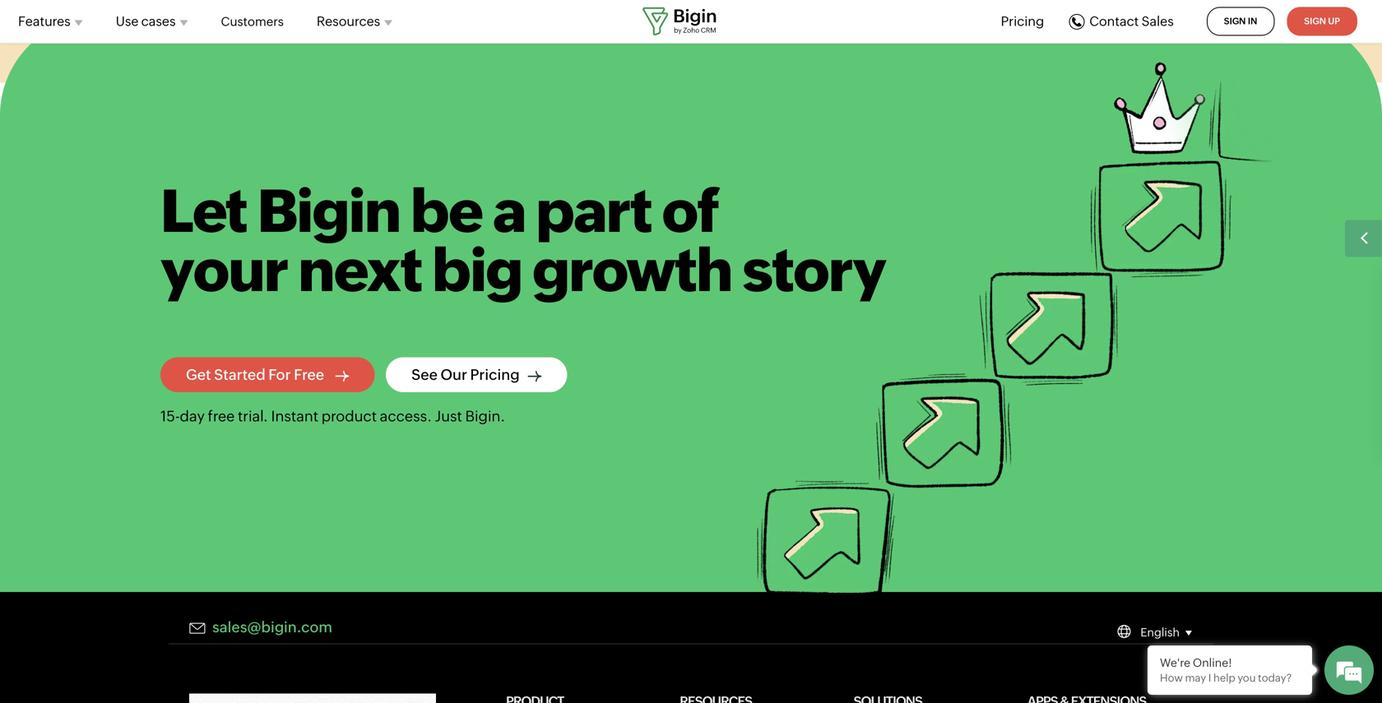 Task type: vqa. For each thing, say whether or not it's contained in the screenshot.
leftmost Managing
no



Task type: describe. For each thing, give the bounding box(es) containing it.
legal
[[318, 184, 348, 198]]

cases
[[141, 14, 176, 29]]

sign in
[[1225, 16, 1258, 26]]

use cases
[[116, 14, 176, 29]]

contact sales
[[1090, 13, 1175, 29]]

you
[[1238, 673, 1257, 685]]

product
[[322, 408, 377, 425]]

bigin partners image
[[189, 694, 436, 704]]

up
[[1329, 16, 1341, 26]]

day
[[180, 408, 205, 425]]

next
[[298, 236, 422, 305]]

trial.
[[238, 408, 268, 425]]

instant
[[271, 408, 319, 425]]

sign in link
[[1207, 7, 1275, 36]]

just
[[435, 408, 463, 425]]

legal link
[[298, 177, 462, 205]]

1 horizontal spatial free
[[294, 367, 324, 384]]

sales@bigin.com
[[212, 619, 333, 636]]

your next big growth story
[[161, 236, 886, 305]]

started
[[214, 367, 266, 384]]

0 horizontal spatial pricing
[[470, 367, 520, 384]]

bigin
[[257, 177, 400, 245]]

growth
[[533, 236, 732, 305]]

for
[[269, 367, 291, 384]]

use
[[116, 14, 139, 29]]

resources
[[317, 14, 380, 29]]

15-
[[161, 408, 180, 425]]

english
[[1141, 626, 1180, 639]]



Task type: locate. For each thing, give the bounding box(es) containing it.
see our pricing link
[[386, 358, 568, 393]]

in
[[1249, 16, 1258, 26]]

pricing link
[[1002, 12, 1045, 31]]

your
[[161, 236, 288, 305]]

free right for in the bottom of the page
[[294, 367, 324, 384]]

a
[[493, 177, 526, 245]]

i
[[1209, 673, 1212, 685]]

our
[[441, 367, 468, 384]]

customers
[[221, 14, 284, 29]]

see our pricing
[[412, 367, 520, 384]]

sign up
[[1305, 16, 1341, 26]]

let bigin be a part of
[[161, 177, 720, 245]]

0 horizontal spatial free
[[208, 408, 235, 425]]

free
[[294, 367, 324, 384], [208, 408, 235, 425]]

big
[[432, 236, 522, 305]]

we're
[[1161, 657, 1191, 670]]

sign
[[1305, 16, 1327, 26]]

help
[[1214, 673, 1236, 685]]

of
[[662, 177, 720, 245]]

1 vertical spatial pricing
[[470, 367, 520, 384]]

1 vertical spatial free
[[208, 408, 235, 425]]

customers link
[[221, 5, 284, 38]]

free right day
[[208, 408, 235, 425]]

0 vertical spatial free
[[294, 367, 324, 384]]

pricing
[[1002, 14, 1045, 29], [470, 367, 520, 384]]

get started for free
[[186, 367, 327, 384]]

15-day free trial. instant product access. just bigin.
[[161, 408, 505, 425]]

0 vertical spatial pricing
[[1002, 14, 1045, 29]]

bigin.
[[466, 408, 505, 425]]

part
[[536, 177, 652, 245]]

get
[[186, 367, 211, 384]]

contact sales link
[[1070, 13, 1175, 29]]

online!
[[1194, 657, 1233, 670]]

story
[[743, 236, 886, 305]]

sign
[[1225, 16, 1247, 26]]

features
[[18, 14, 71, 29]]

may
[[1186, 673, 1207, 685]]

sign up link
[[1288, 7, 1358, 36]]

bigin growth image
[[757, 62, 1280, 597]]

be
[[411, 177, 483, 245]]

see
[[412, 367, 438, 384]]

let
[[161, 177, 247, 245]]

we're online! how may i help you today?
[[1161, 657, 1293, 685]]

access.
[[380, 408, 432, 425]]

1 horizontal spatial pricing
[[1002, 14, 1045, 29]]

contact
[[1090, 13, 1140, 29]]

sales
[[1142, 13, 1175, 29]]

get started for free link
[[161, 358, 375, 393]]

today?
[[1259, 673, 1293, 685]]

how
[[1161, 673, 1184, 685]]

sales@bigin.com link
[[189, 619, 333, 636]]



